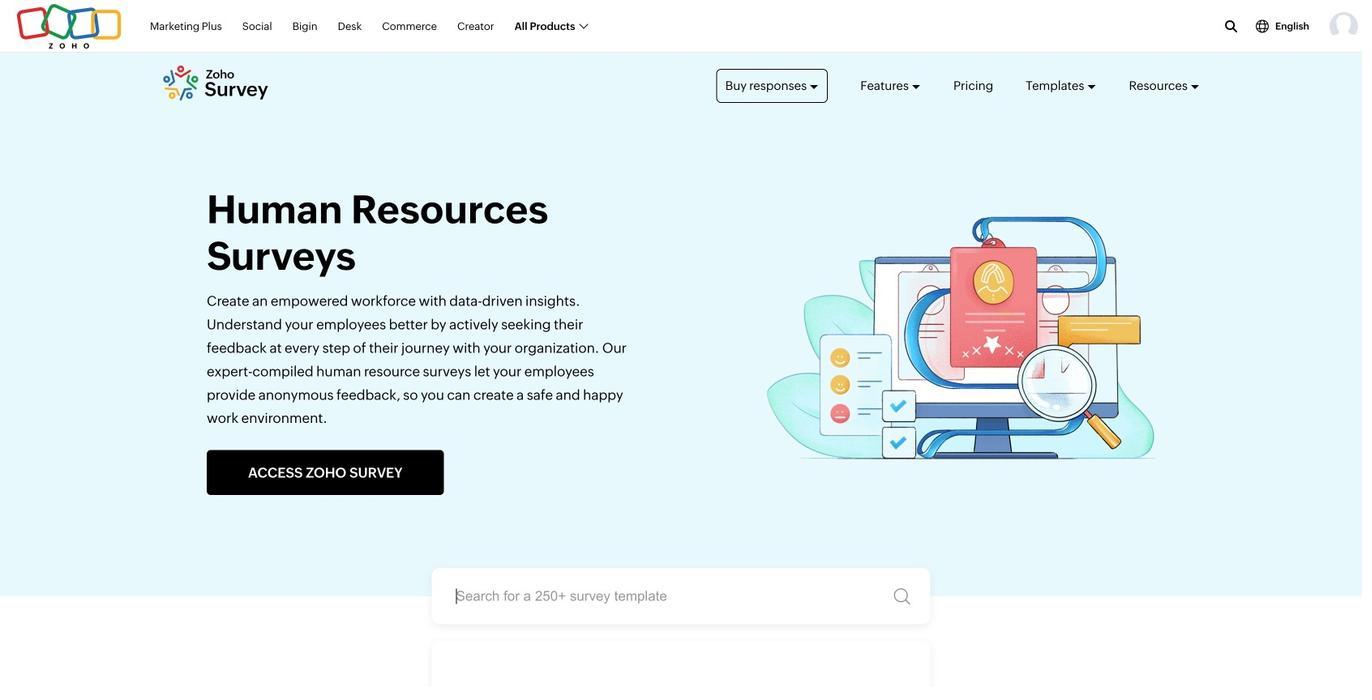 Task type: describe. For each thing, give the bounding box(es) containing it.
Search for a 250+ survey template text field
[[432, 568, 930, 625]]

greg robinson image
[[1330, 12, 1358, 41]]

zoho survey logo image
[[162, 65, 269, 101]]



Task type: locate. For each thing, give the bounding box(es) containing it.
human resources surveys image
[[766, 217, 1155, 460]]



Task type: vqa. For each thing, say whether or not it's contained in the screenshot.
ZOHO SURVEY LOGO
yes



